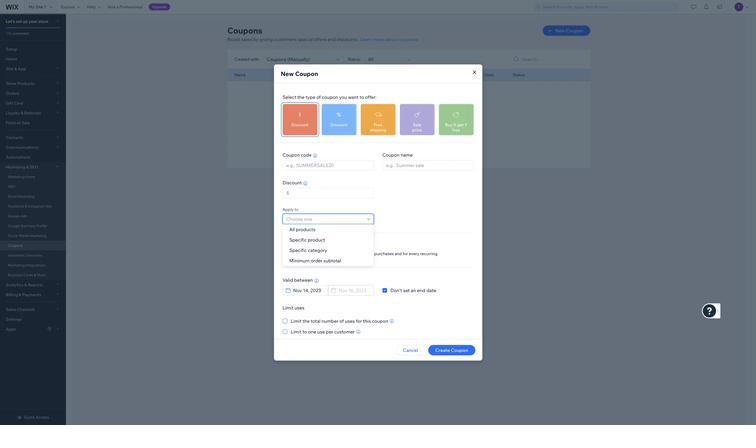Task type: describe. For each thing, give the bounding box(es) containing it.
facebook & instagram ads link
[[0, 202, 66, 212]]

valid
[[283, 277, 293, 283]]

use inside option
[[317, 329, 325, 335]]

e.g., Summer sale field
[[384, 161, 472, 170]]

create coupon button
[[428, 345, 475, 356]]

0 vertical spatial ads
[[45, 204, 52, 209]]

sale inside sale price
[[413, 122, 421, 128]]

products
[[296, 227, 315, 233]]

want
[[348, 94, 359, 100]]

discounts
[[26, 253, 42, 258]]

email
[[8, 194, 17, 199]]

coupons link
[[0, 241, 66, 251]]

recurring
[[420, 251, 438, 257]]

product
[[308, 237, 325, 243]]

offer:
[[365, 94, 376, 100]]

& inside "link"
[[34, 273, 36, 277]]

apply
[[283, 207, 294, 212]]

store
[[38, 19, 48, 24]]

special
[[298, 36, 313, 42]]

specific category
[[289, 248, 327, 253]]

and inside coupons boost sales by giving customers special offers and discounts. learn more about coupons
[[327, 36, 336, 42]]

0 vertical spatial business
[[21, 224, 36, 228]]

& for facebook
[[25, 204, 27, 209]]

free
[[374, 122, 382, 128]]

marketing home link
[[0, 172, 66, 182]]

the for select
[[297, 94, 305, 100]]

category
[[308, 248, 327, 253]]

with:
[[251, 57, 260, 62]]

0 horizontal spatial $
[[286, 190, 289, 196]]

list box containing all products
[[282, 225, 373, 266]]

all
[[289, 227, 295, 233]]

offers
[[314, 36, 326, 42]]

email marketing link
[[0, 192, 66, 202]]

coupons
[[399, 36, 418, 42]]

marketing & seo
[[6, 165, 38, 170]]

minimum
[[289, 258, 309, 264]]

buy x get y free
[[445, 122, 467, 133]]

here.
[[438, 139, 448, 145]]

new for new coupon link
[[399, 150, 409, 155]]

new coupon for new coupon button on the right of the page
[[555, 28, 583, 34]]

specific product
[[289, 237, 325, 243]]

0 horizontal spatial learn
[[310, 257, 321, 262]]

apply to
[[283, 207, 298, 212]]

help button
[[83, 0, 104, 14]]

new coupon for new coupon link
[[399, 150, 427, 155]]

specific for specific product
[[289, 237, 307, 243]]

1 vertical spatial seo
[[8, 185, 15, 189]]

0 horizontal spatial a
[[116, 4, 119, 10]]

new coupon button
[[543, 25, 590, 36]]

discounts.
[[337, 36, 359, 42]]

sale price
[[412, 122, 422, 133]]

once
[[370, 139, 380, 145]]

upgrade button
[[149, 3, 170, 10]]

your
[[29, 19, 37, 24]]

limit for limit to one use per customer
[[291, 329, 302, 335]]

let's set up your store
[[6, 19, 48, 24]]

professional
[[119, 4, 143, 10]]

learn more
[[310, 257, 332, 262]]

learn inside coupons boost sales by giving customers special offers and discounts. learn more about coupons
[[360, 36, 372, 42]]

about
[[385, 36, 398, 42]]

subtotal
[[323, 258, 341, 264]]

free shipping
[[370, 122, 386, 133]]

end
[[417, 288, 425, 294]]

shipping
[[370, 128, 386, 133]]

coupons for coupons boost sales by giving customers special offers and discounts. learn more about coupons
[[227, 25, 262, 36]]

point of sale
[[6, 120, 30, 126]]

of inside the "limit the total number of uses for this coupon" checkbox
[[340, 319, 344, 324]]

x
[[453, 122, 456, 128]]

google for google ads
[[8, 214, 20, 218]]

of inside 'point of sale' link
[[17, 120, 21, 126]]

learn more about coupons link
[[360, 36, 418, 42]]

all products
[[289, 227, 315, 233]]

and inside customers will use this coupon for one-time purchases and for every recurring purchase.
[[395, 251, 402, 257]]

settings
[[6, 317, 22, 322]]

created with:
[[234, 57, 260, 62]]

0 horizontal spatial for
[[350, 251, 355, 257]]

0 horizontal spatial new coupon
[[281, 70, 318, 78]]

marketing integrations
[[8, 263, 46, 268]]

new coupon link
[[391, 149, 427, 156]]

discount for %
[[330, 122, 347, 128]]

marketing up facebook & instagram ads
[[18, 194, 34, 199]]

business cards & more
[[8, 273, 46, 277]]

don't
[[390, 288, 402, 294]]

sale inside sidebar 'element'
[[21, 120, 30, 126]]

0 horizontal spatial new
[[281, 70, 294, 78]]

marketing for home
[[8, 175, 25, 179]]

cancel
[[403, 348, 418, 354]]

once you add a coupon, you'll see it here.
[[370, 139, 448, 145]]

0 vertical spatial home
[[6, 56, 17, 62]]

1 vertical spatial ads
[[21, 214, 27, 218]]

name
[[401, 152, 413, 158]]

set for don't
[[403, 288, 410, 294]]

an
[[411, 288, 416, 294]]

social media marketing link
[[0, 231, 66, 241]]

coupon inside new coupon button
[[566, 28, 583, 34]]

customers will use this coupon for one-time purchases and for every recurring purchase.
[[291, 251, 438, 262]]

coupons for coupons
[[8, 244, 23, 248]]

my
[[29, 4, 35, 10]]

for inside checkbox
[[356, 319, 362, 324]]

limit for limit uses
[[283, 305, 293, 311]]

1 horizontal spatial of
[[316, 94, 321, 100]]

don't set an end date
[[390, 288, 436, 294]]

include
[[291, 243, 307, 249]]

integrations
[[26, 263, 46, 268]]

buy
[[445, 122, 453, 128]]

customers
[[291, 251, 312, 257]]

home link
[[0, 54, 66, 64]]

marketing down profile on the bottom
[[30, 234, 47, 238]]

hire a professional
[[108, 4, 143, 10]]

every
[[409, 251, 419, 257]]

this inside customers will use this coupon for one-time purchases and for every recurring purchase.
[[327, 251, 334, 257]]

discount for name
[[309, 72, 326, 78]]

you'll
[[416, 139, 426, 145]]

business inside "link"
[[8, 273, 23, 277]]

facebook
[[8, 204, 24, 209]]

sales
[[241, 36, 252, 42]]



Task type: vqa. For each thing, say whether or not it's contained in the screenshot.
the rightmost Home
yes



Task type: locate. For each thing, give the bounding box(es) containing it.
automatic discounts
[[8, 253, 42, 258]]

marketing for &
[[6, 165, 25, 170]]

up
[[23, 19, 28, 24]]

1 horizontal spatial new coupon
[[399, 150, 427, 155]]

use right "will" at the bottom of page
[[320, 251, 326, 257]]

coupon name
[[382, 152, 413, 158]]

2 vertical spatial new
[[399, 150, 409, 155]]

for left every
[[403, 251, 408, 257]]

social media marketing
[[8, 234, 47, 238]]

0 horizontal spatial home
[[6, 56, 17, 62]]

0 vertical spatial this
[[327, 251, 334, 257]]

google for google business profile
[[8, 224, 20, 228]]

1 horizontal spatial ads
[[45, 204, 52, 209]]

& inside dropdown button
[[26, 165, 29, 170]]

0 vertical spatial use
[[320, 251, 326, 257]]

select the type of coupon you want to offer:
[[283, 94, 376, 100]]

0 vertical spatial of
[[316, 94, 321, 100]]

a right the hire
[[116, 4, 119, 10]]

you left 'add'
[[381, 139, 388, 145]]

0 vertical spatial google
[[8, 214, 20, 218]]

of right the point
[[17, 120, 21, 126]]

to left the one
[[303, 329, 307, 335]]

of up customer
[[340, 319, 344, 324]]

use
[[320, 251, 326, 257], [317, 329, 325, 335]]

1 horizontal spatial more
[[373, 36, 384, 42]]

quick access button
[[17, 415, 49, 420]]

for left one- on the left of page
[[350, 251, 355, 257]]

e.g., SUMMERSALE20 field
[[285, 161, 372, 170]]

customers
[[274, 36, 297, 42]]

Search... field
[[520, 54, 581, 64]]

marketing down marketing & seo
[[8, 175, 25, 179]]

0 horizontal spatial ads
[[21, 214, 27, 218]]

1 horizontal spatial a
[[397, 139, 399, 145]]

specific up purchase.
[[289, 248, 307, 253]]

& for marketing
[[26, 165, 29, 170]]

email marketing
[[8, 194, 34, 199]]

to for limit to one use per customer
[[303, 329, 307, 335]]

2 horizontal spatial of
[[340, 319, 344, 324]]

1 vertical spatial and
[[395, 251, 402, 257]]

Limit the total number of uses for this coupon checkbox
[[283, 318, 388, 325]]

minimum order subtotal
[[289, 258, 341, 264]]

social
[[8, 234, 18, 238]]

one
[[308, 329, 316, 335]]

select
[[283, 94, 296, 100]]

specific for specific category
[[289, 248, 307, 253]]

0 vertical spatial the
[[297, 94, 305, 100]]

$
[[299, 112, 301, 118], [286, 190, 289, 196]]

time
[[365, 251, 373, 257]]

2 vertical spatial new coupon
[[399, 150, 427, 155]]

status
[[513, 72, 525, 78]]

2 vertical spatial coupon
[[372, 319, 388, 324]]

business left cards
[[8, 273, 23, 277]]

1 vertical spatial coupons
[[8, 244, 23, 248]]

google business profile
[[8, 224, 47, 228]]

2 horizontal spatial for
[[403, 251, 408, 257]]

sale right the point
[[21, 120, 30, 126]]

sale up you'll
[[413, 122, 421, 128]]

1 vertical spatial specific
[[289, 248, 307, 253]]

0 horizontal spatial set
[[16, 19, 22, 24]]

0 vertical spatial set
[[16, 19, 22, 24]]

quick access
[[24, 415, 49, 420]]

discount
[[309, 72, 326, 78], [291, 122, 308, 128], [330, 122, 347, 128], [283, 180, 302, 186]]

1 vertical spatial home
[[26, 175, 35, 179]]

for right number
[[356, 319, 362, 324]]

status:
[[347, 57, 361, 62]]

automatic discounts link
[[0, 251, 66, 261]]

use inside customers will use this coupon for one-time purchases and for every recurring purchase.
[[320, 251, 326, 257]]

Don't set an end date checkbox
[[382, 287, 436, 294]]

use left per
[[317, 329, 325, 335]]

explore
[[61, 4, 75, 10]]

1 specific from the top
[[289, 237, 307, 243]]

0 vertical spatial and
[[327, 36, 336, 42]]

the inside checkbox
[[303, 319, 310, 324]]

0 vertical spatial specific
[[289, 237, 307, 243]]

number
[[322, 319, 339, 324]]

1 vertical spatial set
[[403, 288, 410, 294]]

marketing inside dropdown button
[[6, 165, 25, 170]]

profile
[[36, 224, 47, 228]]

add
[[389, 139, 396, 145]]

date
[[426, 288, 436, 294]]

the left total
[[303, 319, 310, 324]]

0 vertical spatial $
[[299, 112, 301, 118]]

business up "social media marketing"
[[21, 224, 36, 228]]

business cards & more link
[[0, 271, 66, 280]]

1 vertical spatial new coupon
[[281, 70, 318, 78]]

Include subscriptions checkbox
[[283, 242, 337, 249]]

seo inside dropdown button
[[30, 165, 38, 170]]

coupon inside customers will use this coupon for one-time purchases and for every recurring purchase.
[[335, 251, 349, 257]]

1 horizontal spatial new
[[399, 150, 409, 155]]

coupon
[[322, 94, 338, 100], [335, 251, 349, 257], [372, 319, 388, 324]]

business
[[21, 224, 36, 228], [8, 273, 23, 277]]

1 vertical spatial business
[[8, 273, 23, 277]]

1 horizontal spatial $
[[299, 112, 301, 118]]

0 vertical spatial new coupon
[[555, 28, 583, 34]]

coupon inside the create coupon button
[[451, 348, 468, 354]]

1 vertical spatial a
[[397, 139, 399, 145]]

1 vertical spatial use
[[317, 329, 325, 335]]

learn more link
[[310, 257, 332, 262]]

more inside coupons boost sales by giving customers special offers and discounts. learn more about coupons
[[373, 36, 384, 42]]

0 horizontal spatial this
[[327, 251, 334, 257]]

you left want
[[339, 94, 347, 100]]

1 vertical spatial of
[[17, 120, 21, 126]]

customer
[[334, 329, 355, 335]]

sidebar element
[[0, 14, 66, 426]]

boost
[[227, 36, 240, 42]]

1 horizontal spatial sale
[[413, 122, 421, 128]]

specific down all products
[[289, 237, 307, 243]]

limit down limit uses at left bottom
[[291, 319, 302, 324]]

valid between
[[283, 277, 313, 283]]

get
[[457, 122, 464, 128]]

1 vertical spatial limit
[[291, 319, 302, 324]]

limit for limit the total number of uses for this coupon
[[291, 319, 302, 324]]

1 vertical spatial uses
[[345, 319, 355, 324]]

set inside checkbox
[[403, 288, 410, 294]]

0 horizontal spatial to
[[295, 207, 298, 212]]

coupons inside coupons boost sales by giving customers special offers and discounts. learn more about coupons
[[227, 25, 262, 36]]

purchases
[[374, 251, 394, 257]]

1 vertical spatial this
[[363, 319, 371, 324]]

coupon,
[[400, 139, 416, 145]]

1 horizontal spatial to
[[303, 329, 307, 335]]

limit down valid
[[283, 305, 293, 311]]

google down facebook
[[8, 214, 20, 218]]

setup link
[[0, 44, 66, 54]]

1
[[44, 4, 46, 10]]

%
[[337, 111, 341, 118]]

create
[[435, 348, 450, 354]]

0 horizontal spatial and
[[327, 36, 336, 42]]

purchase.
[[291, 257, 309, 262]]

cancel button
[[396, 345, 425, 356]]

marketing down automatic
[[8, 263, 25, 268]]

of right 'type'
[[316, 94, 321, 100]]

include subscriptions
[[291, 243, 337, 249]]

cards
[[23, 273, 33, 277]]

limit to one use per customer
[[291, 329, 355, 335]]

0 horizontal spatial seo
[[8, 185, 15, 189]]

0 horizontal spatial coupons
[[8, 244, 23, 248]]

0 vertical spatial seo
[[30, 165, 38, 170]]

Search for tools, apps, help & more... field
[[541, 3, 677, 11]]

google up social
[[8, 224, 20, 228]]

2 vertical spatial to
[[303, 329, 307, 335]]

set left up
[[16, 19, 22, 24]]

0 vertical spatial coupons
[[227, 25, 262, 36]]

& right facebook
[[25, 204, 27, 209]]

ads
[[45, 204, 52, 209], [21, 214, 27, 218]]

home
[[6, 56, 17, 62], [26, 175, 35, 179]]

coupons inside sidebar 'element'
[[8, 244, 23, 248]]

limit the total number of uses for this coupon
[[291, 319, 388, 324]]

uses
[[294, 305, 304, 311], [345, 319, 355, 324]]

coupon inside checkbox
[[372, 319, 388, 324]]

let's
[[6, 19, 15, 24]]

of
[[316, 94, 321, 100], [17, 120, 21, 126], [340, 319, 344, 324]]

limit inside option
[[291, 329, 302, 335]]

discount for $
[[291, 122, 308, 128]]

this inside checkbox
[[363, 319, 371, 324]]

seo link
[[0, 182, 66, 192]]

1 vertical spatial learn
[[310, 257, 321, 262]]

set
[[16, 19, 22, 24], [403, 288, 410, 294]]

home down setup
[[6, 56, 17, 62]]

coupons up sales
[[227, 25, 262, 36]]

0 vertical spatial to
[[360, 94, 364, 100]]

1 horizontal spatial you
[[381, 139, 388, 145]]

1 google from the top
[[8, 214, 20, 218]]

coupon inside new coupon link
[[410, 150, 427, 155]]

to right apply
[[295, 207, 298, 212]]

1 horizontal spatial set
[[403, 288, 410, 294]]

uses up customer
[[345, 319, 355, 324]]

seo down automations link
[[30, 165, 38, 170]]

0 vertical spatial limit
[[283, 305, 293, 311]]

see
[[427, 139, 434, 145]]

uses inside checkbox
[[345, 319, 355, 324]]

&
[[26, 165, 29, 170], [25, 204, 27, 209], [34, 273, 36, 277]]

0 vertical spatial more
[[373, 36, 384, 42]]

new inside button
[[555, 28, 565, 34]]

the for limit
[[303, 319, 310, 324]]

0 horizontal spatial uses
[[294, 305, 304, 311]]

1 horizontal spatial home
[[26, 175, 35, 179]]

2 specific from the top
[[289, 248, 307, 253]]

& up marketing home
[[26, 165, 29, 170]]

marketing home
[[8, 175, 35, 179]]

uses
[[485, 72, 494, 78]]

new coupon inside button
[[555, 28, 583, 34]]

marketing integrations link
[[0, 261, 66, 271]]

created
[[234, 57, 250, 62]]

coupons up automatic
[[8, 244, 23, 248]]

& left more
[[34, 273, 36, 277]]

2 horizontal spatial to
[[360, 94, 364, 100]]

to inside option
[[303, 329, 307, 335]]

type
[[306, 94, 315, 100]]

1 vertical spatial you
[[381, 139, 388, 145]]

automations
[[6, 155, 30, 160]]

and right offers
[[327, 36, 336, 42]]

a right 'add'
[[397, 139, 399, 145]]

code
[[301, 152, 312, 158]]

1 vertical spatial more
[[322, 257, 332, 262]]

1 horizontal spatial for
[[356, 319, 362, 324]]

coupon code
[[283, 152, 312, 158]]

0 vertical spatial a
[[116, 4, 119, 10]]

2 vertical spatial of
[[340, 319, 344, 324]]

1 vertical spatial to
[[295, 207, 298, 212]]

1 vertical spatial the
[[303, 319, 310, 324]]

0 horizontal spatial sale
[[21, 120, 30, 126]]

1 horizontal spatial uses
[[345, 319, 355, 324]]

instagram
[[28, 204, 45, 209]]

list box
[[282, 225, 373, 266]]

1 horizontal spatial seo
[[30, 165, 38, 170]]

to for apply to
[[295, 207, 298, 212]]

1 vertical spatial google
[[8, 224, 20, 228]]

set for let's
[[16, 19, 22, 24]]

1 horizontal spatial this
[[363, 319, 371, 324]]

set inside sidebar 'element'
[[16, 19, 22, 24]]

1 horizontal spatial learn
[[360, 36, 372, 42]]

1 horizontal spatial and
[[395, 251, 402, 257]]

1/6
[[6, 31, 11, 36]]

2 horizontal spatial new coupon
[[555, 28, 583, 34]]

None field
[[265, 54, 335, 64], [366, 54, 406, 64], [289, 188, 372, 198], [292, 286, 326, 296], [337, 286, 372, 296], [265, 54, 335, 64], [366, 54, 406, 64], [289, 188, 372, 198], [292, 286, 326, 296], [337, 286, 372, 296]]

Choose one field
[[285, 214, 365, 224]]

1 vertical spatial coupon
[[335, 251, 349, 257]]

uses down "valid between"
[[294, 305, 304, 311]]

0 vertical spatial learn
[[360, 36, 372, 42]]

it
[[435, 139, 437, 145]]

limit inside checkbox
[[291, 319, 302, 324]]

Limit to one use per customer checkbox
[[283, 329, 355, 336]]

marketing & seo button
[[0, 162, 66, 172]]

0 vertical spatial &
[[26, 165, 29, 170]]

quick
[[24, 415, 35, 420]]

ads up google business profile on the bottom of page
[[21, 214, 27, 218]]

new for new coupon button on the right of the page
[[555, 28, 565, 34]]

2 google from the top
[[8, 224, 20, 228]]

marketing for integrations
[[8, 263, 25, 268]]

limit left the one
[[291, 329, 302, 335]]

hire a professional link
[[104, 0, 146, 14]]

coupon for this
[[335, 251, 349, 257]]

completed
[[12, 31, 29, 36]]

1 vertical spatial new
[[281, 70, 294, 78]]

will
[[313, 251, 319, 257]]

coupon for of
[[322, 94, 338, 100]]

the left 'type'
[[297, 94, 305, 100]]

2 horizontal spatial new
[[555, 28, 565, 34]]

home down marketing & seo dropdown button
[[26, 175, 35, 179]]

1 horizontal spatial coupons
[[227, 25, 262, 36]]

to right want
[[360, 94, 364, 100]]

set left an
[[403, 288, 410, 294]]

2 vertical spatial limit
[[291, 329, 302, 335]]

more
[[373, 36, 384, 42], [322, 257, 332, 262]]

0 vertical spatial you
[[339, 94, 347, 100]]

0 vertical spatial new
[[555, 28, 565, 34]]

2 vertical spatial &
[[34, 273, 36, 277]]

0 vertical spatial coupon
[[322, 94, 338, 100]]

marketing down automations
[[6, 165, 25, 170]]

ads right instagram
[[45, 204, 52, 209]]

0 horizontal spatial you
[[339, 94, 347, 100]]

1 vertical spatial $
[[286, 190, 289, 196]]

and right purchases
[[395, 251, 402, 257]]

0 horizontal spatial of
[[17, 120, 21, 126]]

seo up email
[[8, 185, 15, 189]]

0 vertical spatial uses
[[294, 305, 304, 311]]

google ads
[[8, 214, 27, 218]]

0 horizontal spatial more
[[322, 257, 332, 262]]

1 vertical spatial &
[[25, 204, 27, 209]]



